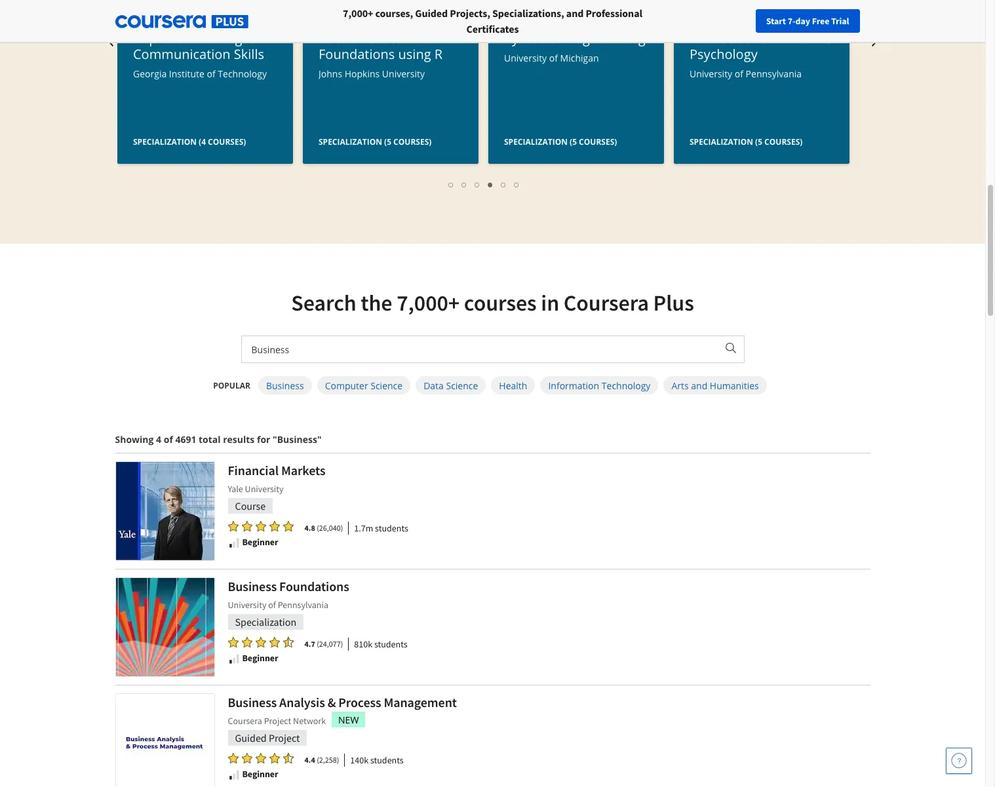 Task type: vqa. For each thing, say whether or not it's contained in the screenshot.


Task type: describe. For each thing, give the bounding box(es) containing it.
find your new career link
[[699, 13, 795, 30]]

(4
[[198, 136, 206, 148]]

business analysis & process management
[[228, 694, 457, 711]]

&
[[328, 694, 336, 711]]

day
[[796, 15, 810, 27]]

trial
[[831, 15, 849, 27]]

in
[[541, 289, 559, 317]]

computer
[[325, 379, 368, 392]]

7,000+ inside "7,000+ courses, guided projects, specializations, and professional certificates"
[[343, 7, 373, 20]]

positive
[[785, 30, 832, 47]]

pennsylvania inside 'business foundations university of pennsylvania specialization'
[[278, 599, 328, 611]]

search
[[291, 289, 356, 317]]

and inside button
[[691, 379, 708, 392]]

specialization (5 courses) for university
[[504, 136, 617, 148]]

beginner level image for business
[[228, 653, 240, 665]]

of inside 'business foundations university of pennsylvania specialization'
[[268, 599, 276, 611]]

start
[[766, 15, 786, 27]]

foundations inside 'business foundations university of pennsylvania specialization'
[[279, 578, 349, 595]]

professional
[[586, 7, 642, 20]]

3 button
[[471, 177, 484, 192]]

4.8
[[305, 523, 315, 533]]

4 button
[[484, 177, 497, 192]]

courses) for skills
[[208, 136, 246, 148]]

2 button
[[458, 177, 471, 192]]

specialization (4 courses)
[[133, 136, 246, 148]]

business for business
[[266, 379, 304, 392]]

1 vertical spatial guided
[[235, 732, 267, 745]]

(24,077)
[[317, 639, 343, 649]]

information
[[548, 379, 599, 392]]

results
[[223, 433, 255, 446]]

courses
[[464, 289, 537, 317]]

skills
[[234, 45, 264, 63]]

course
[[235, 500, 266, 513]]

using
[[398, 45, 431, 63]]

data science
[[424, 379, 478, 392]]

Search the 7,000+ courses in Coursera Plus text field
[[242, 336, 716, 363]]

beginner for business
[[242, 652, 278, 664]]

1 button
[[445, 177, 458, 192]]

python 3 programming university of michigan
[[504, 30, 645, 64]]

for
[[257, 433, 270, 446]]

projects,
[[450, 7, 490, 20]]

(26,040)
[[317, 523, 343, 533]]

show notifications image
[[808, 16, 824, 32]]

previous slide image
[[93, 20, 125, 52]]

half filled star image for business foundations
[[283, 636, 293, 648]]

search the 7,000+ courses in coursera plus
[[291, 289, 694, 317]]

technology inside improve your english communication skills georgia institute of technology
[[218, 68, 266, 80]]

of inside python 3 programming university of michigan
[[549, 52, 558, 64]]

science:
[[350, 30, 400, 47]]

data for science:
[[318, 30, 347, 47]]

the
[[361, 289, 392, 317]]

3 inside python 3 programming university of michigan
[[550, 30, 558, 47]]

foundations inside the foundations of positive psychology university of pennsylvania
[[689, 30, 766, 47]]

find your new career
[[706, 15, 788, 27]]

georgia
[[133, 68, 166, 80]]

r
[[434, 45, 442, 63]]

of inside improve your english communication skills georgia institute of technology
[[206, 68, 215, 80]]

specialization (5 courses) for using
[[318, 136, 431, 148]]

certificates
[[467, 22, 519, 35]]

4.4
[[305, 755, 315, 765]]

information technology button
[[540, 376, 659, 395]]

data science: foundations using r johns hopkins university
[[318, 30, 442, 80]]

yale
[[228, 483, 243, 495]]

courses) for of
[[579, 136, 617, 148]]

specialization (5 courses) for psychology
[[689, 136, 802, 148]]

(2,258)
[[317, 755, 339, 765]]

arts and humanities
[[672, 379, 759, 392]]

2 vertical spatial students
[[370, 754, 404, 766]]

university inside python 3 programming university of michigan
[[504, 52, 547, 64]]

6
[[514, 178, 520, 191]]

new
[[744, 15, 761, 27]]

business foundations university of pennsylvania specialization
[[228, 578, 349, 629]]

plus
[[653, 289, 694, 317]]

1 horizontal spatial 7,000+
[[397, 289, 460, 317]]

(5 for of
[[569, 136, 577, 148]]

health
[[499, 379, 527, 392]]

and inside "7,000+ courses, guided projects, specializations, and professional certificates"
[[566, 7, 584, 20]]

popular
[[213, 380, 250, 391]]

process
[[338, 694, 381, 711]]

courses) for university
[[764, 136, 802, 148]]

(5 for r
[[384, 136, 391, 148]]

0 horizontal spatial 4
[[156, 433, 161, 446]]

showing
[[115, 433, 154, 446]]

improve your english communication skills. georgia institute of technology. specialization (4 courses) element
[[117, 0, 293, 266]]

total
[[199, 433, 221, 446]]

4.7
[[305, 639, 315, 649]]

courses) for r
[[393, 136, 431, 148]]

specializations,
[[492, 7, 564, 20]]

3 beginner level image from the top
[[228, 769, 240, 781]]

python
[[504, 30, 547, 47]]

business for business foundations university of pennsylvania specialization
[[228, 578, 277, 595]]

beginner for financial
[[242, 536, 278, 548]]

business button
[[258, 376, 312, 395]]

7-
[[788, 15, 796, 27]]

arts and humanities button
[[664, 376, 767, 395]]

7,000+ courses, guided projects, specializations, and professional certificates
[[343, 7, 642, 35]]

students for markets
[[375, 522, 408, 534]]

specialization for communication
[[133, 136, 196, 148]]

communication
[[133, 45, 230, 63]]

coursera plus image
[[115, 15, 248, 28]]

guided inside "7,000+ courses, guided projects, specializations, and professional certificates"
[[415, 7, 448, 20]]

4691
[[175, 433, 196, 446]]

management
[[384, 694, 457, 711]]

beginner level image for financial
[[228, 537, 240, 549]]

foundations of positive psychology university of pennsylvania
[[689, 30, 832, 80]]

start 7-day free trial button
[[756, 9, 860, 33]]

network
[[293, 715, 326, 727]]

johns
[[318, 68, 342, 80]]

english
[[219, 30, 263, 47]]

3 beginner from the top
[[242, 768, 278, 780]]



Task type: locate. For each thing, give the bounding box(es) containing it.
foundations up hopkins
[[318, 45, 395, 63]]

0 vertical spatial guided
[[415, 7, 448, 20]]

1 beginner level image from the top
[[228, 537, 240, 549]]

1 vertical spatial business
[[228, 578, 277, 595]]

computer science button
[[317, 376, 410, 395]]

beginner
[[242, 536, 278, 548], [242, 652, 278, 664], [242, 768, 278, 780]]

3 right python
[[550, 30, 558, 47]]

psychology
[[689, 45, 757, 63]]

0 horizontal spatial 7,000+
[[343, 7, 373, 20]]

4 right showing
[[156, 433, 161, 446]]

810k students
[[354, 638, 408, 650]]

business inside 'business foundations university of pennsylvania specialization'
[[228, 578, 277, 595]]

foundations up 4.7
[[279, 578, 349, 595]]

810k
[[354, 638, 372, 650]]

specialization (5 courses) inside python 3 programming. university of michigan. specialization (5 courses) element
[[504, 136, 617, 148]]

pennsylvania up 4.7
[[278, 599, 328, 611]]

4.4 (2,258)
[[305, 755, 339, 765]]

technology right 'information'
[[602, 379, 651, 392]]

half filled star image
[[283, 636, 293, 648], [283, 752, 293, 764]]

business for business analysis & process management
[[228, 694, 277, 711]]

1 courses) from the left
[[208, 136, 246, 148]]

science inside the computer science button
[[371, 379, 403, 392]]

find
[[706, 15, 723, 27]]

3 left 4 button
[[475, 178, 480, 191]]

1 horizontal spatial 4
[[488, 178, 493, 191]]

foundations down your
[[689, 30, 766, 47]]

1 vertical spatial pennsylvania
[[278, 599, 328, 611]]

2
[[462, 178, 467, 191]]

data science button
[[416, 376, 486, 395]]

list containing 1
[[124, 177, 845, 192]]

technology
[[218, 68, 266, 80], [602, 379, 651, 392]]

guided down 'coursera project network'
[[235, 732, 267, 745]]

0 vertical spatial technology
[[218, 68, 266, 80]]

science for computer science
[[371, 379, 403, 392]]

2 (5 from the left
[[569, 136, 577, 148]]

half filled star image left 4.4
[[283, 752, 293, 764]]

1 vertical spatial data
[[424, 379, 444, 392]]

project for coursera
[[264, 715, 291, 727]]

specialization inside 'business foundations university of pennsylvania specialization'
[[235, 616, 296, 629]]

0 vertical spatial coursera
[[564, 289, 649, 317]]

guided project
[[235, 732, 300, 745]]

data for science
[[424, 379, 444, 392]]

1 vertical spatial half filled star image
[[283, 752, 293, 764]]

1 horizontal spatial technology
[[602, 379, 651, 392]]

business
[[266, 379, 304, 392], [228, 578, 277, 595], [228, 694, 277, 711]]

0 vertical spatial 3
[[550, 30, 558, 47]]

0 vertical spatial 7,000+
[[343, 7, 373, 20]]

0 horizontal spatial technology
[[218, 68, 266, 80]]

1 specialization (5 courses) from the left
[[318, 136, 431, 148]]

data inside data science: foundations using r johns hopkins university
[[318, 30, 347, 47]]

python 3 programming. university of michigan. specialization (5 courses) element
[[488, 0, 664, 266]]

health button
[[491, 376, 535, 395]]

4 left 5 "button"
[[488, 178, 493, 191]]

0 horizontal spatial coursera
[[228, 715, 262, 727]]

1 vertical spatial project
[[269, 732, 300, 745]]

science right computer
[[371, 379, 403, 392]]

analysis
[[279, 694, 325, 711]]

university inside data science: foundations using r johns hopkins university
[[382, 68, 425, 80]]

5 button
[[497, 177, 510, 192]]

start 7-day free trial
[[766, 15, 849, 27]]

university inside 'business foundations university of pennsylvania specialization'
[[228, 599, 266, 611]]

university
[[504, 52, 547, 64], [382, 68, 425, 80], [689, 68, 732, 80], [245, 483, 284, 495], [228, 599, 266, 611]]

0 horizontal spatial specialization (5 courses)
[[318, 136, 431, 148]]

0 vertical spatial beginner level image
[[228, 537, 240, 549]]

science
[[371, 379, 403, 392], [446, 379, 478, 392]]

courses)
[[208, 136, 246, 148], [393, 136, 431, 148], [579, 136, 617, 148], [764, 136, 802, 148]]

0 vertical spatial project
[[264, 715, 291, 727]]

1 science from the left
[[371, 379, 403, 392]]

7,000+ right the
[[397, 289, 460, 317]]

technology down skills
[[218, 68, 266, 80]]

project
[[264, 715, 291, 727], [269, 732, 300, 745]]

showing 4 of 4691 total results for "business"
[[115, 433, 322, 446]]

"business"
[[273, 433, 322, 446]]

1 vertical spatial students
[[374, 638, 408, 650]]

2 vertical spatial beginner
[[242, 768, 278, 780]]

7,000+ up science:
[[343, 7, 373, 20]]

1 vertical spatial technology
[[602, 379, 651, 392]]

4.7 (24,077)
[[305, 639, 343, 649]]

your
[[187, 30, 216, 47]]

new
[[338, 714, 359, 726]]

0 horizontal spatial science
[[371, 379, 403, 392]]

institute
[[169, 68, 204, 80]]

2 beginner level image from the top
[[228, 653, 240, 665]]

programming
[[561, 30, 645, 47]]

specialization inside 'element'
[[133, 136, 196, 148]]

project up guided project
[[264, 715, 291, 727]]

arts
[[672, 379, 689, 392]]

improve
[[133, 30, 184, 47]]

1 horizontal spatial pennsylvania
[[745, 68, 802, 80]]

2 half filled star image from the top
[[283, 752, 293, 764]]

1 horizontal spatial (5
[[569, 136, 577, 148]]

students for foundations
[[374, 638, 408, 650]]

4.8 (26,040)
[[305, 523, 343, 533]]

free
[[812, 15, 830, 27]]

students right 1.7m
[[375, 522, 408, 534]]

students right 140k
[[370, 754, 404, 766]]

half filled star image for business analysis & process management
[[283, 752, 293, 764]]

0 horizontal spatial and
[[566, 7, 584, 20]]

guided right "courses,"
[[415, 7, 448, 20]]

1 half filled star image from the top
[[283, 636, 293, 648]]

1 vertical spatial coursera
[[228, 715, 262, 727]]

0 horizontal spatial data
[[318, 30, 347, 47]]

1 horizontal spatial 3
[[550, 30, 558, 47]]

hopkins
[[344, 68, 379, 80]]

6 button
[[510, 177, 524, 192]]

project for guided
[[269, 732, 300, 745]]

(5
[[384, 136, 391, 148], [569, 136, 577, 148], [755, 136, 762, 148]]

1 vertical spatial and
[[691, 379, 708, 392]]

140k students
[[350, 754, 404, 766]]

0 vertical spatial pennsylvania
[[745, 68, 802, 80]]

0 horizontal spatial guided
[[235, 732, 267, 745]]

2 horizontal spatial specialization (5 courses)
[[689, 136, 802, 148]]

1 vertical spatial 3
[[475, 178, 480, 191]]

2 science from the left
[[446, 379, 478, 392]]

specialization for using
[[318, 136, 382, 148]]

students
[[375, 522, 408, 534], [374, 638, 408, 650], [370, 754, 404, 766]]

science down search the 7,000+ courses in coursera plus text box at top
[[446, 379, 478, 392]]

5
[[501, 178, 506, 191]]

2 beginner from the top
[[242, 652, 278, 664]]

(5 for university
[[755, 136, 762, 148]]

1 horizontal spatial data
[[424, 379, 444, 392]]

0 vertical spatial data
[[318, 30, 347, 47]]

your
[[725, 15, 742, 27]]

data
[[318, 30, 347, 47], [424, 379, 444, 392]]

business analysis & process management by coursera project network image
[[116, 694, 214, 787]]

1
[[449, 178, 454, 191]]

0 horizontal spatial 3
[[475, 178, 480, 191]]

data inside data science button
[[424, 379, 444, 392]]

pennsylvania
[[745, 68, 802, 80], [278, 599, 328, 611]]

university inside the foundations of positive psychology university of pennsylvania
[[689, 68, 732, 80]]

markets
[[281, 462, 325, 479]]

beginner level image
[[228, 537, 240, 549], [228, 653, 240, 665], [228, 769, 240, 781]]

and right arts
[[691, 379, 708, 392]]

list
[[124, 177, 845, 192]]

beginner down course
[[242, 536, 278, 548]]

0 vertical spatial and
[[566, 7, 584, 20]]

specialization (5 courses) inside foundations of positive psychology . university of pennsylvania. specialization (5 courses) element
[[689, 136, 802, 148]]

3 inside button
[[475, 178, 480, 191]]

data science: foundations using r. johns hopkins university. specialization (5 courses) element
[[303, 0, 478, 266]]

humanities
[[710, 379, 759, 392]]

0 horizontal spatial pennsylvania
[[278, 599, 328, 611]]

0 horizontal spatial (5
[[384, 136, 391, 148]]

improve your english communication skills georgia institute of technology
[[133, 30, 266, 80]]

1 vertical spatial beginner
[[242, 652, 278, 664]]

1 horizontal spatial and
[[691, 379, 708, 392]]

coursera right in
[[564, 289, 649, 317]]

guided
[[415, 7, 448, 20], [235, 732, 267, 745]]

1 vertical spatial 4
[[156, 433, 161, 446]]

technology inside button
[[602, 379, 651, 392]]

computer science
[[325, 379, 403, 392]]

1 horizontal spatial specialization (5 courses)
[[504, 136, 617, 148]]

1 vertical spatial beginner level image
[[228, 653, 240, 665]]

courses) inside 'element'
[[208, 136, 246, 148]]

specialization for university
[[504, 136, 567, 148]]

michigan
[[560, 52, 599, 64]]

3
[[550, 30, 558, 47], [475, 178, 480, 191]]

filled star image
[[242, 636, 252, 648], [255, 636, 266, 648], [269, 636, 280, 648], [228, 752, 238, 764], [255, 752, 266, 764]]

next slide image
[[861, 20, 893, 52]]

specialization for psychology
[[689, 136, 753, 148]]

courses,
[[375, 7, 413, 20]]

3 specialization (5 courses) from the left
[[689, 136, 802, 148]]

science for data science
[[446, 379, 478, 392]]

business foundations by university of pennsylvania image
[[116, 578, 214, 677]]

4 inside 4 button
[[488, 178, 493, 191]]

half filled star image left 4.7
[[283, 636, 293, 648]]

specialization (5 courses) inside the data science: foundations using r. johns hopkins university. specialization (5 courses) element
[[318, 136, 431, 148]]

filled star image
[[228, 520, 238, 532], [242, 520, 252, 532], [255, 520, 266, 532], [269, 520, 280, 532], [283, 520, 293, 532], [228, 636, 238, 648], [242, 752, 252, 764], [269, 752, 280, 764]]

foundations of positive psychology . university of pennsylvania. specialization (5 courses) element
[[674, 0, 849, 266]]

coursera project network
[[228, 715, 326, 727]]

data up "johns"
[[318, 30, 347, 47]]

financial markets by yale university image
[[116, 462, 214, 561]]

1.7m
[[354, 522, 373, 534]]

1 vertical spatial 7,000+
[[397, 289, 460, 317]]

2 vertical spatial business
[[228, 694, 277, 711]]

pennsylvania down positive
[[745, 68, 802, 80]]

pennsylvania inside the foundations of positive psychology university of pennsylvania
[[745, 68, 802, 80]]

0 vertical spatial students
[[375, 522, 408, 534]]

project down 'coursera project network'
[[269, 732, 300, 745]]

of
[[769, 30, 781, 47], [549, 52, 558, 64], [206, 68, 215, 80], [734, 68, 743, 80], [164, 433, 173, 446], [268, 599, 276, 611]]

specialization
[[133, 136, 196, 148], [318, 136, 382, 148], [504, 136, 567, 148], [689, 136, 753, 148], [235, 616, 296, 629]]

beginner down guided project
[[242, 768, 278, 780]]

2 horizontal spatial (5
[[755, 136, 762, 148]]

1 horizontal spatial coursera
[[564, 289, 649, 317]]

3 (5 from the left
[[755, 136, 762, 148]]

3 courses) from the left
[[579, 136, 617, 148]]

None search field
[[180, 8, 443, 34]]

financial markets yale university course
[[228, 462, 325, 513]]

4 courses) from the left
[[764, 136, 802, 148]]

1 beginner from the top
[[242, 536, 278, 548]]

coursera up guided project
[[228, 715, 262, 727]]

0 vertical spatial business
[[266, 379, 304, 392]]

students right 810k
[[374, 638, 408, 650]]

140k
[[350, 754, 369, 766]]

business inside button
[[266, 379, 304, 392]]

0 vertical spatial half filled star image
[[283, 636, 293, 648]]

and up python 3 programming university of michigan
[[566, 7, 584, 20]]

0 vertical spatial beginner
[[242, 536, 278, 548]]

4
[[488, 178, 493, 191], [156, 433, 161, 446]]

2 vertical spatial beginner level image
[[228, 769, 240, 781]]

2 specialization (5 courses) from the left
[[504, 136, 617, 148]]

help center image
[[951, 753, 967, 769]]

1 (5 from the left
[[384, 136, 391, 148]]

information technology
[[548, 379, 651, 392]]

0 vertical spatial 4
[[488, 178, 493, 191]]

1 horizontal spatial guided
[[415, 7, 448, 20]]

foundations inside data science: foundations using r johns hopkins university
[[318, 45, 395, 63]]

data down search the 7,000+ courses in coursera plus text box at top
[[424, 379, 444, 392]]

1 horizontal spatial science
[[446, 379, 478, 392]]

beginner down 'business foundations university of pennsylvania specialization'
[[242, 652, 278, 664]]

science inside data science button
[[446, 379, 478, 392]]

7,000+
[[343, 7, 373, 20], [397, 289, 460, 317]]

university inside financial markets yale university course
[[245, 483, 284, 495]]

2 courses) from the left
[[393, 136, 431, 148]]



